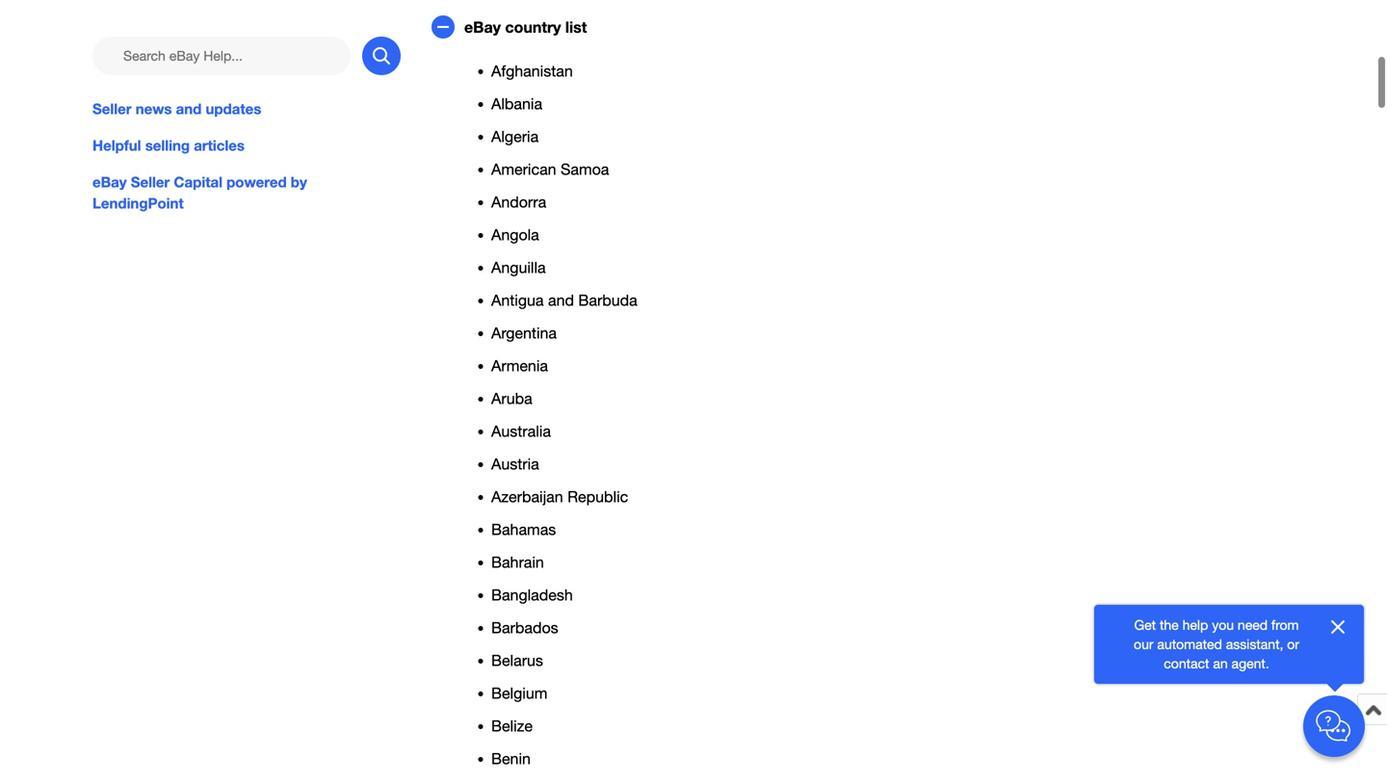 Task type: describe. For each thing, give the bounding box(es) containing it.
ebay seller capital powered by lendingpoint link
[[93, 172, 401, 214]]

aruba
[[492, 390, 533, 408]]

bahrain
[[492, 554, 544, 572]]

articles
[[194, 137, 245, 154]]

need
[[1238, 617, 1268, 633]]

lendingpoint
[[93, 195, 184, 212]]

belarus
[[492, 652, 544, 670]]

agent.
[[1232, 656, 1270, 672]]

azerbaijan
[[492, 488, 564, 506]]

assistant,
[[1227, 637, 1284, 653]]

help
[[1183, 617, 1209, 633]]

austria
[[492, 456, 540, 473]]

armenia
[[492, 357, 548, 375]]

belgium
[[492, 685, 548, 703]]

anguilla
[[492, 259, 546, 277]]

from
[[1272, 617, 1300, 633]]

news
[[136, 100, 172, 118]]

azerbaijan republic
[[492, 488, 629, 506]]

bahamas
[[492, 521, 556, 539]]

ebay country list
[[465, 18, 587, 36]]

0 vertical spatial and
[[176, 100, 202, 118]]

antigua and barbuda
[[492, 292, 638, 310]]

american samoa
[[492, 161, 610, 178]]

argentina
[[492, 324, 557, 342]]

antigua
[[492, 292, 544, 310]]

seller news and updates link
[[93, 98, 401, 120]]

algeria
[[492, 128, 539, 146]]

automated
[[1158, 637, 1223, 653]]

republic
[[568, 488, 629, 506]]

seller inside ebay seller capital powered by lendingpoint
[[131, 174, 170, 191]]

helpful selling articles
[[93, 137, 245, 154]]

helpful
[[93, 137, 141, 154]]

an
[[1214, 656, 1229, 672]]

updates
[[206, 100, 261, 118]]

ebay for ebay country list
[[465, 18, 501, 36]]

angola
[[492, 226, 540, 244]]

get
[[1135, 617, 1157, 633]]



Task type: locate. For each thing, give the bounding box(es) containing it.
1 vertical spatial ebay
[[93, 174, 127, 191]]

helpful selling articles link
[[93, 135, 401, 156]]

the
[[1160, 617, 1179, 633]]

ebay left the country on the top of the page
[[465, 18, 501, 36]]

powered
[[227, 174, 287, 191]]

1 horizontal spatial ebay
[[465, 18, 501, 36]]

and right news
[[176, 100, 202, 118]]

belize
[[492, 718, 533, 736]]

australia
[[492, 423, 551, 441]]

ebay country list button
[[432, 16, 1128, 40]]

country
[[505, 18, 561, 36]]

0 horizontal spatial and
[[176, 100, 202, 118]]

by
[[291, 174, 307, 191]]

benin
[[492, 751, 531, 768]]

seller inside "seller news and updates" link
[[93, 100, 132, 118]]

ebay inside dropdown button
[[465, 18, 501, 36]]

or
[[1288, 637, 1300, 653]]

you
[[1213, 617, 1235, 633]]

get the help you need from our automated assistant, or contact an agent. tooltip
[[1126, 616, 1309, 674]]

list
[[566, 18, 587, 36]]

0 vertical spatial seller
[[93, 100, 132, 118]]

andorra
[[492, 193, 547, 211]]

seller news and updates
[[93, 100, 261, 118]]

0 horizontal spatial ebay
[[93, 174, 127, 191]]

and right the antigua
[[548, 292, 574, 310]]

seller
[[93, 100, 132, 118], [131, 174, 170, 191]]

seller up helpful
[[93, 100, 132, 118]]

ebay inside ebay seller capital powered by lendingpoint
[[93, 174, 127, 191]]

our
[[1134, 637, 1154, 653]]

0 vertical spatial ebay
[[465, 18, 501, 36]]

capital
[[174, 174, 223, 191]]

barbuda
[[579, 292, 638, 310]]

ebay
[[465, 18, 501, 36], [93, 174, 127, 191]]

ebay seller capital powered by lendingpoint
[[93, 174, 307, 212]]

and
[[176, 100, 202, 118], [548, 292, 574, 310]]

Search eBay Help... text field
[[93, 37, 351, 75]]

get the help you need from our automated assistant, or contact an agent.
[[1134, 617, 1300, 672]]

albania
[[492, 95, 543, 113]]

selling
[[145, 137, 190, 154]]

afghanistan
[[492, 62, 573, 80]]

1 vertical spatial and
[[548, 292, 574, 310]]

ebay for ebay seller capital powered by lendingpoint
[[93, 174, 127, 191]]

1 horizontal spatial and
[[548, 292, 574, 310]]

samoa
[[561, 161, 610, 178]]

american
[[492, 161, 557, 178]]

1 vertical spatial seller
[[131, 174, 170, 191]]

bangladesh
[[492, 587, 573, 604]]

contact
[[1165, 656, 1210, 672]]

ebay up "lendingpoint"
[[93, 174, 127, 191]]

barbados
[[492, 619, 559, 637]]

seller up "lendingpoint"
[[131, 174, 170, 191]]



Task type: vqa. For each thing, say whether or not it's contained in the screenshot.
ATV, Side-by-Side & UTV Parts dropdown button
no



